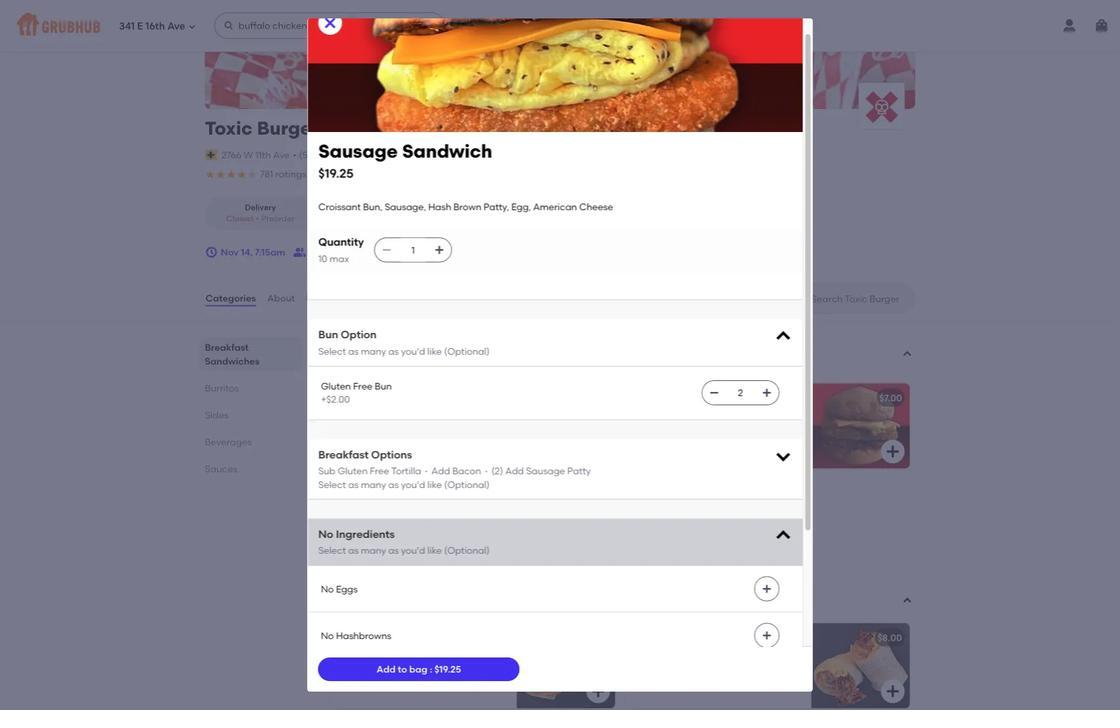 Task type: describe. For each thing, give the bounding box(es) containing it.
free inside gluten free bun +$2.00
[[353, 381, 372, 392]]

burritos inside tab
[[205, 383, 239, 394]]

good
[[337, 170, 358, 180]]

781
[[260, 169, 273, 180]]

gluten free bun +$2.00
[[321, 381, 392, 406]]

croissant for sausage sandwich
[[339, 411, 382, 422]]

0 vertical spatial cheddar
[[370, 633, 411, 644]]

+$2.00
[[321, 394, 350, 406]]

$7.00 for sausage sandwich
[[879, 393, 902, 404]]

all
[[430, 678, 440, 689]]

bacon, inside croissant bun, smoked bacon, hash brown patty, egg, american cheese
[[739, 411, 770, 422]]

croissant for egg & cheese sandwich
[[339, 508, 382, 519]]

input item quantity number field for gluten free bun
[[726, 382, 755, 405]]

eggs
[[336, 584, 357, 595]]

quantity 10 max
[[318, 236, 364, 265]]

good food
[[337, 170, 378, 180]]

14,
[[241, 247, 253, 258]]

smoked inside croissant bun, smoked bacon, hash brown patty, egg, american cheese
[[700, 411, 736, 422]]

patties,
[[394, 678, 428, 689]]

10
[[318, 253, 327, 265]]

add to bag : $19.25
[[377, 664, 461, 676]]

bacon for bacon sandwich
[[634, 393, 663, 404]]

free down all
[[438, 691, 457, 703]]

to
[[398, 664, 407, 676]]

1 horizontal spatial •
[[293, 149, 296, 161]]

• (541) 255-4345
[[293, 149, 363, 161]]

0 vertical spatial croissant bun, sausage, hash brown patty, egg, american cheese
[[318, 201, 613, 213]]

svg image inside "nov 14, 7:15am" button
[[205, 246, 218, 259]]

like for ingredients
[[427, 546, 442, 557]]

cheddar inside smoked bacon, cage free eggs, shredded cheddar cheese, crispy hash brown patties, all wrapped in a flour tortilla. gluten free tortilla available.
[[385, 665, 425, 676]]

sub
[[318, 466, 335, 477]]

bag
[[409, 664, 428, 676]]

1 vertical spatial croissant bun, sausage, hash brown patty, egg, american cheese
[[339, 411, 499, 436]]

egg, inside croissant bun, smoked bacon, hash brown patty, egg, american cheese
[[692, 425, 711, 436]]

tortilla.
[[371, 691, 403, 703]]

croissant for bacon sandwich
[[634, 411, 676, 422]]

breakfast sandwiches tab
[[205, 341, 297, 368]]

341 e 16th ave
[[119, 20, 185, 32]]

categories
[[206, 293, 256, 304]]

people icon image
[[293, 246, 306, 259]]

options
[[371, 449, 412, 461]]

341
[[119, 20, 135, 32]]

nov 14, 7:15am
[[221, 247, 285, 258]]

gluten inside gluten free bun +$2.00
[[321, 381, 351, 392]]

beverages
[[205, 437, 252, 448]]

option
[[340, 329, 376, 341]]

&
[[359, 489, 366, 500]]

bacon cheddar burrito
[[339, 633, 444, 644]]

$8.00 button
[[626, 624, 910, 709]]

sauces tab
[[205, 462, 297, 476]]

croissant bun, smoked bacon, hash brown patty, egg, american cheese
[[634, 411, 795, 436]]

1 vertical spatial sausage,
[[405, 411, 447, 422]]

reviews
[[306, 293, 343, 304]]

available.
[[339, 705, 383, 711]]

start
[[309, 247, 331, 258]]

2 horizontal spatial add
[[505, 466, 524, 477]]

brown inside smoked bacon, cage free eggs, shredded cheddar cheese, crispy hash brown patties, all wrapped in a flour tortilla. gluten free tortilla available.
[[364, 678, 392, 689]]

breakfast sandwiches
[[205, 342, 259, 367]]

0 vertical spatial sausage,
[[384, 201, 426, 213]]

subscription pass image
[[205, 150, 218, 160]]

sausage for sausage sandwich
[[339, 393, 378, 404]]

bun, down food
[[363, 201, 382, 213]]

255-
[[322, 149, 342, 161]]

start group order button
[[293, 241, 386, 264]]

group
[[333, 247, 360, 258]]

$7.00 for breakfast sandwiches
[[585, 489, 607, 500]]

wrapped
[[442, 678, 485, 689]]

you'd inside breakfast options sub gluten free tortilla ∙ add bacon ∙ ( 2 ) add sausage patty select as many as you'd like (optional)
[[401, 479, 425, 490]]

smoked bacon, cage free eggs, shredded cheddar cheese, crispy hash brown patties, all wrapped in a flour tortilla. gluten free tortilla available.
[[339, 651, 495, 711]]

cheese inside croissant bun, hash brown patty, egg, american cheese
[[407, 521, 441, 532]]

patty, inside croissant bun, hash brown patty, egg, american cheese
[[461, 508, 486, 519]]

quantity
[[318, 236, 364, 249]]

ratings
[[275, 169, 306, 180]]

toxic
[[205, 117, 253, 139]]

781 ratings
[[260, 169, 306, 180]]

sausage inside breakfast options sub gluten free tortilla ∙ add bacon ∙ ( 2 ) add sausage patty select as many as you'd like (optional)
[[526, 466, 565, 477]]

categories button
[[205, 275, 257, 322]]

sandwiches for breakfast sandwiches
[[205, 356, 259, 367]]

delivery closed • preorder
[[226, 203, 295, 224]]

ingredients
[[336, 528, 394, 541]]

breakfast sandwiches new!
[[329, 339, 483, 367]]

(541) 255-4345 button
[[299, 148, 363, 162]]

food
[[360, 170, 378, 180]]

burrito
[[413, 633, 444, 644]]

breakfast for breakfast options sub gluten free tortilla ∙ add bacon ∙ ( 2 ) add sausage patty select as many as you'd like (optional)
[[318, 449, 368, 461]]

(541)
[[299, 149, 320, 161]]

you'd for option
[[401, 346, 425, 357]]

egg & cheese sandwich
[[339, 489, 449, 500]]

sandwich for bacon sandwich
[[665, 393, 710, 404]]

no ingredients select as many as you'd like (optional)
[[318, 528, 489, 557]]

ave for 2766 w 11th ave
[[273, 149, 290, 161]]

breakfast for breakfast sandwiches
[[205, 342, 249, 353]]

input item quantity number field for quantity
[[398, 238, 427, 262]]

bun, for bacon sandwich
[[678, 411, 698, 422]]

reviews button
[[306, 275, 343, 322]]

brown inside croissant bun, sausage, hash brown patty, egg, american cheese
[[339, 425, 367, 436]]

$8.00
[[877, 633, 902, 644]]

tortilla inside smoked bacon, cage free eggs, shredded cheddar cheese, crispy hash brown patties, all wrapped in a flour tortilla. gluten free tortilla available.
[[459, 691, 489, 703]]

croissant bun, hash brown patty, egg, american cheese
[[339, 508, 486, 532]]

2766 w 11th ave button
[[221, 148, 290, 162]]

breakfast for breakfast sandwiches new!
[[329, 339, 396, 356]]

4345
[[342, 149, 363, 161]]

(
[[491, 466, 494, 477]]

bacon inside breakfast options sub gluten free tortilla ∙ add bacon ∙ ( 2 ) add sausage patty select as many as you'd like (optional)
[[452, 466, 481, 477]]

option group containing delivery closed • preorder
[[205, 197, 430, 230]]

start group order
[[309, 247, 386, 258]]

no hashbrowns
[[321, 631, 391, 642]]

sausage sandwich image
[[517, 384, 615, 469]]

max
[[329, 253, 349, 265]]

2
[[494, 466, 499, 477]]

1 ∙ from the left
[[423, 466, 429, 477]]

sides
[[205, 410, 229, 421]]

gluten inside breakfast options sub gluten free tortilla ∙ add bacon ∙ ( 2 ) add sausage patty select as many as you'd like (optional)
[[337, 466, 367, 477]]

new!
[[329, 357, 348, 367]]

many for ingredients
[[361, 546, 386, 557]]

a
[[339, 691, 345, 703]]

sausage sandwich $19.25
[[318, 140, 492, 181]]

closed
[[226, 214, 253, 224]]

cage
[[411, 651, 436, 662]]

2 ∙ from the left
[[483, 466, 489, 477]]



Task type: vqa. For each thing, say whether or not it's contained in the screenshot.
second ∙
yes



Task type: locate. For each thing, give the bounding box(es) containing it.
0 vertical spatial ave
[[167, 20, 185, 32]]

you'd
[[401, 346, 425, 357], [401, 479, 425, 490], [401, 546, 425, 557]]

• left (541)
[[293, 149, 296, 161]]

croissant inside croissant bun, smoked bacon, hash brown patty, egg, american cheese
[[634, 411, 676, 422]]

$19.25 inside sausage sandwich $19.25
[[318, 167, 353, 181]]

1 horizontal spatial bacon
[[452, 466, 481, 477]]

2 like from the top
[[427, 479, 442, 490]]

croissant down bacon sandwich
[[634, 411, 676, 422]]

0 vertical spatial bacon,
[[739, 411, 770, 422]]

bun, for sausage sandwich
[[384, 411, 403, 422]]

3 you'd from the top
[[401, 546, 425, 557]]

burritos
[[205, 383, 239, 394], [329, 593, 383, 610]]

breakfast options sub gluten free tortilla ∙ add bacon ∙ ( 2 ) add sausage patty select as many as you'd like (optional)
[[318, 449, 591, 490]]

$19.25 right :
[[434, 664, 461, 676]]

american inside croissant bun, hash brown patty, egg, american cheese
[[361, 521, 405, 532]]

• down delivery
[[256, 214, 259, 224]]

egg,
[[511, 201, 531, 213], [397, 425, 417, 436], [692, 425, 711, 436], [339, 521, 359, 532]]

0 horizontal spatial add
[[377, 664, 396, 676]]

Input item quantity number field
[[398, 238, 427, 262], [726, 382, 755, 405]]

search icon image
[[790, 291, 806, 307]]

2 you'd from the top
[[401, 479, 425, 490]]

you'd up croissant bun, hash brown patty, egg, american cheese
[[401, 479, 425, 490]]

add right )
[[505, 466, 524, 477]]

•
[[293, 149, 296, 161], [256, 214, 259, 224]]

3 like from the top
[[427, 546, 442, 557]]

eggs,
[[460, 651, 484, 662]]

cheddar
[[370, 633, 411, 644], [385, 665, 425, 676]]

1 vertical spatial (optional)
[[444, 479, 489, 490]]

select inside bun option select as many as you'd like (optional)
[[318, 346, 346, 357]]

ave for 341 e 16th ave
[[167, 20, 185, 32]]

(optional) inside bun option select as many as you'd like (optional)
[[444, 346, 489, 357]]

no
[[318, 528, 333, 541], [321, 584, 333, 595], [321, 631, 333, 642]]

sausage,
[[384, 201, 426, 213], [405, 411, 447, 422]]

0 vertical spatial no
[[318, 528, 333, 541]]

0 vertical spatial many
[[361, 346, 386, 357]]

1 vertical spatial sausage
[[339, 393, 378, 404]]

1 horizontal spatial tortilla
[[459, 691, 489, 703]]

1 vertical spatial ave
[[273, 149, 290, 161]]

free up cheese, on the bottom of the page
[[438, 651, 457, 662]]

breakfast inside breakfast options sub gluten free tortilla ∙ add bacon ∙ ( 2 ) add sausage patty select as many as you'd like (optional)
[[318, 449, 368, 461]]

1 horizontal spatial add
[[431, 466, 450, 477]]

1 vertical spatial bacon,
[[378, 651, 409, 662]]

smoked down bacon sandwich
[[700, 411, 736, 422]]

many down "ingredients"
[[361, 546, 386, 557]]

0 vertical spatial tortilla
[[391, 466, 421, 477]]

no left eggs
[[321, 584, 333, 595]]

3 select from the top
[[318, 546, 346, 557]]

breakfast
[[329, 339, 396, 356], [205, 342, 249, 353], [318, 449, 368, 461]]

option group
[[205, 197, 430, 230]]

• inside delivery closed • preorder
[[256, 214, 259, 224]]

patty
[[567, 466, 591, 477]]

bacon cheddar burrito image
[[517, 624, 615, 709]]

smoked inside smoked bacon, cage free eggs, shredded cheddar cheese, crispy hash brown patties, all wrapped in a flour tortilla. gluten free tortilla available.
[[339, 651, 375, 662]]

0 vertical spatial burritos
[[205, 383, 239, 394]]

2 (optional) from the top
[[444, 479, 489, 490]]

sausage, down sausage sandwich $19.25
[[384, 201, 426, 213]]

you'd inside no ingredients select as many as you'd like (optional)
[[401, 546, 425, 557]]

order
[[362, 247, 386, 258]]

breakfast inside "breakfast sandwiches"
[[205, 342, 249, 353]]

sausage down 'new!'
[[339, 393, 378, 404]]

burritos up sides
[[205, 383, 239, 394]]

1 horizontal spatial burritos
[[329, 593, 383, 610]]

ave right '11th' on the left of page
[[273, 149, 290, 161]]

:
[[430, 664, 432, 676]]

croissant down gluten free bun +$2.00
[[339, 411, 382, 422]]

like inside no ingredients select as many as you'd like (optional)
[[427, 546, 442, 557]]

you'd up sausage sandwich
[[401, 346, 425, 357]]

0 vertical spatial sausage
[[318, 140, 397, 162]]

breakfast up 'new!'
[[329, 339, 396, 356]]

sandwich for sausage sandwich
[[381, 393, 425, 404]]

main navigation navigation
[[0, 0, 1120, 51]]

2 many from the top
[[361, 479, 386, 490]]

many down option
[[361, 346, 386, 357]]

2 horizontal spatial bacon
[[634, 393, 663, 404]]

burritos tab
[[205, 382, 297, 395]]

many for option
[[361, 346, 386, 357]]

svg image
[[322, 15, 338, 31], [421, 20, 431, 31], [188, 23, 196, 31], [774, 328, 792, 346], [885, 444, 901, 460], [774, 448, 792, 466], [774, 527, 792, 546], [761, 631, 772, 642]]

breakfast up sub
[[318, 449, 368, 461]]

hash inside croissant bun, smoked bacon, hash brown patty, egg, american cheese
[[772, 411, 795, 422]]

breakfast up the burritos tab
[[205, 342, 249, 353]]

select for no
[[318, 546, 346, 557]]

1 vertical spatial select
[[318, 479, 346, 490]]

preorder
[[261, 214, 295, 224]]

bun
[[318, 329, 338, 341], [374, 381, 392, 392]]

0 vertical spatial input item quantity number field
[[398, 238, 427, 262]]

egg, inside croissant bun, hash brown patty, egg, american cheese
[[339, 521, 359, 532]]

0 vertical spatial gluten
[[321, 381, 351, 392]]

0 vertical spatial •
[[293, 149, 296, 161]]

(optional) inside breakfast options sub gluten free tortilla ∙ add bacon ∙ ( 2 ) add sausage patty select as many as you'd like (optional)
[[444, 479, 489, 490]]

3 many from the top
[[361, 546, 386, 557]]

no for eggs
[[321, 584, 333, 595]]

cheese,
[[427, 665, 464, 676]]

0 vertical spatial $7.00
[[879, 393, 902, 404]]

1 horizontal spatial smoked
[[700, 411, 736, 422]]

cheese
[[579, 201, 613, 213], [465, 425, 499, 436], [759, 425, 793, 436], [368, 489, 402, 500], [407, 521, 441, 532]]

3 (optional) from the top
[[444, 546, 489, 557]]

1 vertical spatial $19.25
[[434, 664, 461, 676]]

(optional) for no ingredients
[[444, 546, 489, 557]]

many inside no ingredients select as many as you'd like (optional)
[[361, 546, 386, 557]]

egg & cheese sandwich image
[[517, 480, 615, 566]]

american inside croissant bun, smoked bacon, hash brown patty, egg, american cheese
[[713, 425, 757, 436]]

add
[[431, 466, 450, 477], [505, 466, 524, 477], [377, 664, 396, 676]]

0 vertical spatial select
[[318, 346, 346, 357]]

no left "ingredients"
[[318, 528, 333, 541]]

hashbrowns
[[336, 631, 391, 642]]

0 horizontal spatial input item quantity number field
[[398, 238, 427, 262]]

burger
[[257, 117, 319, 139]]

svg image
[[1094, 18, 1110, 34], [223, 20, 234, 31], [381, 245, 392, 256], [434, 245, 444, 256], [205, 246, 218, 259], [709, 388, 719, 399], [761, 388, 772, 399], [761, 584, 772, 595], [590, 684, 606, 700], [885, 684, 901, 700]]

flour
[[347, 691, 369, 703]]

$19.25
[[318, 167, 353, 181], [434, 664, 461, 676]]

0 horizontal spatial sandwiches
[[205, 356, 259, 367]]

select inside no ingredients select as many as you'd like (optional)
[[318, 546, 346, 557]]

16th
[[145, 20, 165, 32]]

1 horizontal spatial ave
[[273, 149, 290, 161]]

0 vertical spatial like
[[427, 346, 442, 357]]

sandwich for sausage sandwich $19.25
[[402, 140, 492, 162]]

many
[[361, 346, 386, 357], [361, 479, 386, 490], [361, 546, 386, 557]]

crispy
[[466, 665, 494, 676]]

free inside breakfast options sub gluten free tortilla ∙ add bacon ∙ ( 2 ) add sausage patty select as many as you'd like (optional)
[[370, 466, 389, 477]]

many inside bun option select as many as you'd like (optional)
[[361, 346, 386, 357]]

bacon for bacon cheddar burrito
[[339, 633, 368, 644]]

0 vertical spatial $19.25
[[318, 167, 353, 181]]

1 vertical spatial tortilla
[[459, 691, 489, 703]]

select up 'new!'
[[318, 346, 346, 357]]

1 vertical spatial gluten
[[337, 466, 367, 477]]

gluten up +$2.00
[[321, 381, 351, 392]]

w
[[244, 149, 253, 161]]

bacon, inside smoked bacon, cage free eggs, shredded cheddar cheese, crispy hash brown patties, all wrapped in a flour tortilla. gluten free tortilla available.
[[378, 651, 409, 662]]

2 vertical spatial bacon
[[339, 633, 368, 644]]

sides tab
[[205, 408, 297, 422]]

nov 14, 7:15am button
[[205, 241, 285, 264]]

free
[[353, 381, 372, 392], [370, 466, 389, 477], [438, 651, 457, 662], [438, 691, 457, 703]]

∙ left (
[[483, 466, 489, 477]]

2 vertical spatial select
[[318, 546, 346, 557]]

select down "ingredients"
[[318, 546, 346, 557]]

pickup
[[362, 203, 388, 212]]

bun, down egg & cheese sandwich
[[384, 508, 403, 519]]

brown inside croissant bun, smoked bacon, hash brown patty, egg, american cheese
[[634, 425, 662, 436]]

tortilla down options
[[391, 466, 421, 477]]

croissant down good
[[318, 201, 361, 213]]

no for hashbrowns
[[321, 631, 333, 642]]

sandwich inside sausage sandwich $19.25
[[402, 140, 492, 162]]

e
[[137, 20, 143, 32]]

0 vertical spatial sandwiches
[[400, 339, 483, 356]]

you'd down croissant bun, hash brown patty, egg, american cheese
[[401, 546, 425, 557]]

1 vertical spatial burritos
[[329, 593, 383, 610]]

select inside breakfast options sub gluten free tortilla ∙ add bacon ∙ ( 2 ) add sausage patty select as many as you'd like (optional)
[[318, 479, 346, 490]]

0 vertical spatial (optional)
[[444, 346, 489, 357]]

1 vertical spatial sandwiches
[[205, 356, 259, 367]]

sandwich
[[402, 140, 492, 162], [381, 393, 425, 404], [665, 393, 710, 404], [404, 489, 449, 500]]

tortilla down wrapped
[[459, 691, 489, 703]]

tortilla
[[391, 466, 421, 477], [459, 691, 489, 703]]

(optional) for bun option
[[444, 346, 489, 357]]

in
[[487, 678, 495, 689]]

1 vertical spatial you'd
[[401, 479, 425, 490]]

croissant
[[318, 201, 361, 213], [339, 411, 382, 422], [634, 411, 676, 422], [339, 508, 382, 519]]

hash inside croissant bun, hash brown patty, egg, american cheese
[[405, 508, 428, 519]]

gluten down patties,
[[406, 691, 436, 703]]

delivery
[[245, 203, 276, 212]]

breakfast inside breakfast sandwiches new!
[[329, 339, 396, 356]]

0 horizontal spatial smoked
[[339, 651, 375, 662]]

smoked up shredded
[[339, 651, 375, 662]]

sausage inside sausage sandwich $19.25
[[318, 140, 397, 162]]

add up egg & cheese sandwich
[[431, 466, 450, 477]]

burritos up the no hashbrowns
[[329, 593, 383, 610]]

croissant down &
[[339, 508, 382, 519]]

add left to
[[377, 664, 396, 676]]

ave right 16th
[[167, 20, 185, 32]]

about
[[267, 293, 295, 304]]

∙ up egg & cheese sandwich
[[423, 466, 429, 477]]

gluten
[[321, 381, 351, 392], [337, 466, 367, 477], [406, 691, 436, 703]]

american
[[533, 201, 577, 213], [419, 425, 463, 436], [713, 425, 757, 436], [361, 521, 405, 532]]

2 vertical spatial like
[[427, 546, 442, 557]]

2766 w 11th ave
[[221, 149, 290, 161]]

croissant inside croissant bun, hash brown patty, egg, american cheese
[[339, 508, 382, 519]]

1 vertical spatial bun
[[374, 381, 392, 392]]

sandwiches for breakfast sandwiches new!
[[400, 339, 483, 356]]

1 horizontal spatial $7.00
[[879, 393, 902, 404]]

1 (optional) from the top
[[444, 346, 489, 357]]

1 horizontal spatial $19.25
[[434, 664, 461, 676]]

0 vertical spatial you'd
[[401, 346, 425, 357]]

2 vertical spatial you'd
[[401, 546, 425, 557]]

cheddar up patties,
[[385, 665, 425, 676]]

1 horizontal spatial sandwiches
[[400, 339, 483, 356]]

2 vertical spatial gluten
[[406, 691, 436, 703]]

no left the hashbrowns at the left of the page
[[321, 631, 333, 642]]

bun option select as many as you'd like (optional)
[[318, 329, 489, 357]]

bun, down sausage sandwich
[[384, 411, 403, 422]]

0 vertical spatial smoked
[[700, 411, 736, 422]]

11th
[[255, 149, 271, 161]]

bun up 'new!'
[[318, 329, 338, 341]]

1 vertical spatial like
[[427, 479, 442, 490]]

no for ingredients
[[318, 528, 333, 541]]

1 vertical spatial many
[[361, 479, 386, 490]]

beverages tab
[[205, 435, 297, 449]]

free down options
[[370, 466, 389, 477]]

ave inside main navigation navigation
[[167, 20, 185, 32]]

Search Toxic Burger search field
[[810, 293, 911, 305]]

$7.00
[[879, 393, 902, 404], [585, 489, 607, 500]]

∙
[[423, 466, 429, 477], [483, 466, 489, 477]]

bun inside bun option select as many as you'd like (optional)
[[318, 329, 338, 341]]

cheddar up to
[[370, 633, 411, 644]]

toxic burger
[[205, 117, 319, 139]]

7:15am
[[255, 247, 285, 258]]

bacon sandwich
[[634, 393, 710, 404]]

1 vertical spatial input item quantity number field
[[726, 382, 755, 405]]

you'd for ingredients
[[401, 546, 425, 557]]

1 vertical spatial bacon
[[452, 466, 481, 477]]

sausage up good food
[[318, 140, 397, 162]]

0 vertical spatial bacon
[[634, 393, 663, 404]]

1 horizontal spatial bacon,
[[739, 411, 770, 422]]

bacon sandwich image
[[811, 384, 910, 469]]

gluten inside smoked bacon, cage free eggs, shredded cheddar cheese, crispy hash brown patties, all wrapped in a flour tortilla. gluten free tortilla available.
[[406, 691, 436, 703]]

0 horizontal spatial burritos
[[205, 383, 239, 394]]

like inside breakfast options sub gluten free tortilla ∙ add bacon ∙ ( 2 ) add sausage patty select as many as you'd like (optional)
[[427, 479, 442, 490]]

free up sausage sandwich
[[353, 381, 372, 392]]

no eggs
[[321, 584, 357, 595]]

1 horizontal spatial bun
[[374, 381, 392, 392]]

2 select from the top
[[318, 479, 346, 490]]

burritos inside button
[[329, 593, 383, 610]]

(optional) inside no ingredients select as many as you'd like (optional)
[[444, 546, 489, 557]]

gluten up 'egg'
[[337, 466, 367, 477]]

like inside bun option select as many as you'd like (optional)
[[427, 346, 442, 357]]

tortilla inside breakfast options sub gluten free tortilla ∙ add bacon ∙ ( 2 ) add sausage patty select as many as you'd like (optional)
[[391, 466, 421, 477]]

sandwiches inside breakfast sandwiches tab
[[205, 356, 259, 367]]

1 many from the top
[[361, 346, 386, 357]]

sauces
[[205, 464, 237, 475]]

1 select from the top
[[318, 346, 346, 357]]

toxic burger logo image
[[859, 83, 905, 129]]

patty, inside croissant bun, sausage, hash brown patty, egg, american cheese
[[369, 425, 395, 436]]

bun, for egg & cheese sandwich
[[384, 508, 403, 519]]

0 horizontal spatial ave
[[167, 20, 185, 32]]

input item quantity number field up croissant bun, smoked bacon, hash brown patty, egg, american cheese
[[726, 382, 755, 405]]

1 vertical spatial no
[[321, 584, 333, 595]]

1 vertical spatial •
[[256, 214, 259, 224]]

you'd inside bun option select as many as you'd like (optional)
[[401, 346, 425, 357]]

sandwiches inside breakfast sandwiches new!
[[400, 339, 483, 356]]

croissant bun, sausage, hash brown patty, egg, american cheese
[[318, 201, 613, 213], [339, 411, 499, 436]]

0 horizontal spatial bacon,
[[378, 651, 409, 662]]

$19.25 down "255-"
[[318, 167, 353, 181]]

0 horizontal spatial bacon
[[339, 633, 368, 644]]

patty, inside croissant bun, smoked bacon, hash brown patty, egg, american cheese
[[664, 425, 689, 436]]

sausage, down sausage sandwich
[[405, 411, 447, 422]]

1 like from the top
[[427, 346, 442, 357]]

2 vertical spatial many
[[361, 546, 386, 557]]

0 vertical spatial bun
[[318, 329, 338, 341]]

1 vertical spatial smoked
[[339, 651, 375, 662]]

2 vertical spatial (optional)
[[444, 546, 489, 557]]

2 vertical spatial no
[[321, 631, 333, 642]]

0 horizontal spatial ∙
[[423, 466, 429, 477]]

1 horizontal spatial ∙
[[483, 466, 489, 477]]

bun, inside croissant bun, hash brown patty, egg, american cheese
[[384, 508, 403, 519]]

1 vertical spatial cheddar
[[385, 665, 425, 676]]

0 horizontal spatial bun
[[318, 329, 338, 341]]

)
[[499, 466, 503, 477]]

1 horizontal spatial input item quantity number field
[[726, 382, 755, 405]]

pulled pork burrito image
[[811, 624, 910, 709]]

sausage sandwich
[[339, 393, 425, 404]]

burritos button
[[326, 592, 915, 611]]

0 horizontal spatial tortilla
[[391, 466, 421, 477]]

0 horizontal spatial $7.00
[[585, 489, 607, 500]]

bun up sausage sandwich
[[374, 381, 392, 392]]

2766
[[221, 149, 242, 161]]

brown inside croissant bun, hash brown patty, egg, american cheese
[[431, 508, 459, 519]]

sausage for sausage sandwich $19.25
[[318, 140, 397, 162]]

ave inside button
[[273, 149, 290, 161]]

2 vertical spatial sausage
[[526, 466, 565, 477]]

bun inside gluten free bun +$2.00
[[374, 381, 392, 392]]

brown
[[453, 201, 481, 213], [339, 425, 367, 436], [634, 425, 662, 436], [431, 508, 459, 519], [364, 678, 392, 689]]

sandwiches
[[400, 339, 483, 356], [205, 356, 259, 367]]

90
[[314, 169, 326, 180]]

no inside no ingredients select as many as you'd like (optional)
[[318, 528, 333, 541]]

many right 'egg'
[[361, 479, 386, 490]]

1 vertical spatial $7.00
[[585, 489, 607, 500]]

hash inside smoked bacon, cage free eggs, shredded cheddar cheese, crispy hash brown patties, all wrapped in a flour tortilla. gluten free tortilla available.
[[339, 678, 362, 689]]

bun, inside croissant bun, smoked bacon, hash brown patty, egg, american cheese
[[678, 411, 698, 422]]

cheese inside croissant bun, smoked bacon, hash brown patty, egg, american cheese
[[759, 425, 793, 436]]

select down sub
[[318, 479, 346, 490]]

croissant inside croissant bun, sausage, hash brown patty, egg, american cheese
[[339, 411, 382, 422]]

sausage
[[318, 140, 397, 162], [339, 393, 378, 404], [526, 466, 565, 477]]

many inside breakfast options sub gluten free tortilla ∙ add bacon ∙ ( 2 ) add sausage patty select as many as you'd like (optional)
[[361, 479, 386, 490]]

0 horizontal spatial $19.25
[[318, 167, 353, 181]]

sausage left "patty"
[[526, 466, 565, 477]]

nov
[[221, 247, 239, 258]]

bun, down bacon sandwich
[[678, 411, 698, 422]]

(optional)
[[444, 346, 489, 357], [444, 479, 489, 490], [444, 546, 489, 557]]

shredded
[[339, 665, 383, 676]]

ave
[[167, 20, 185, 32], [273, 149, 290, 161]]

input item quantity number field right order
[[398, 238, 427, 262]]

1 you'd from the top
[[401, 346, 425, 357]]

0 horizontal spatial •
[[256, 214, 259, 224]]

select for bun
[[318, 346, 346, 357]]

egg
[[339, 489, 357, 500]]

like for option
[[427, 346, 442, 357]]



